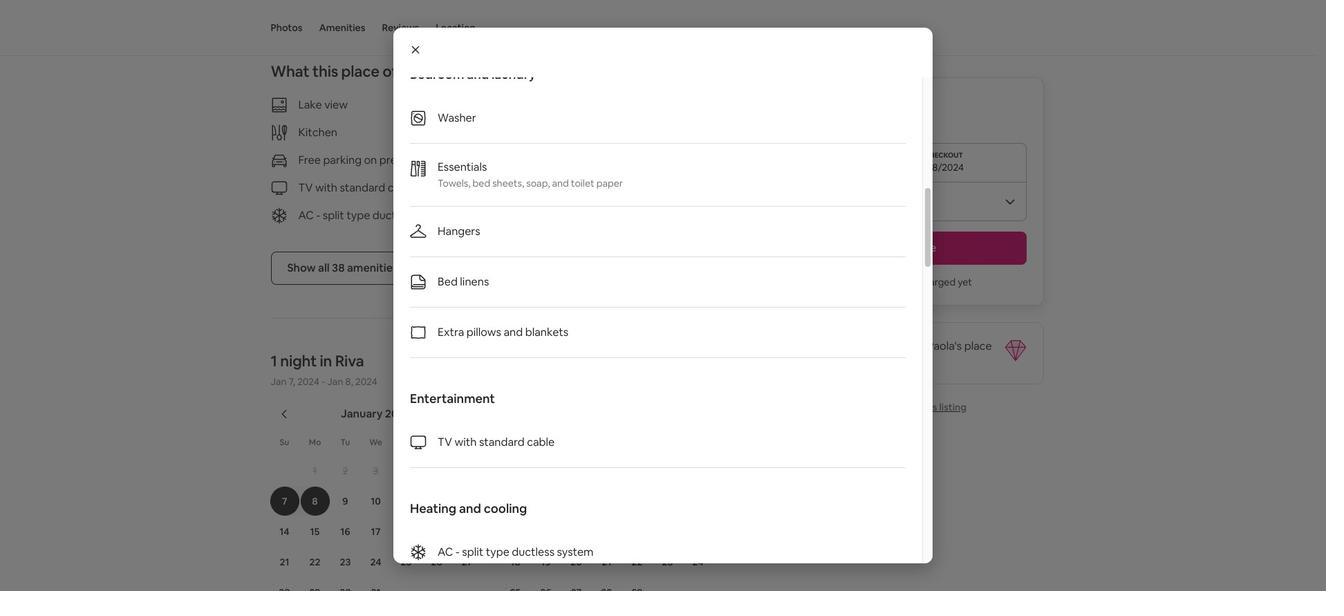 Task type: describe. For each thing, give the bounding box(es) containing it.
6 button
[[452, 457, 483, 486]]

this for what
[[313, 62, 338, 81]]

and inside essentials towels, bed sheets, soap, and toilet paper
[[552, 177, 569, 190]]

22 for first 22 button from left
[[310, 556, 321, 569]]

12
[[432, 495, 442, 508]]

0 horizontal spatial ductless
[[373, 208, 415, 223]]

what this place offers dialog
[[394, 28, 933, 592]]

ac - split type ductless system inside what this place offers dialog
[[438, 545, 594, 560]]

won't
[[878, 276, 903, 289]]

laundry
[[492, 66, 536, 82]]

or
[[558, 208, 569, 223]]

1 23 button from the left
[[330, 548, 361, 577]]

2 24 button from the left
[[683, 548, 714, 577]]

in
[[320, 351, 332, 371]]

paola's
[[928, 339, 963, 354]]

carla
[[899, 339, 926, 354]]

view
[[325, 98, 348, 112]]

you won't be charged yet
[[860, 276, 973, 289]]

listing
[[940, 401, 967, 414]]

all
[[318, 261, 330, 275]]

balcony
[[571, 208, 611, 223]]

1 24 button from the left
[[361, 548, 391, 577]]

1 21 button from the left
[[269, 548, 300, 577]]

lake view
[[299, 98, 348, 112]]

free
[[299, 153, 321, 167]]

bedroom and laundry
[[410, 66, 536, 82]]

16
[[341, 526, 351, 538]]

26
[[431, 556, 443, 569]]

extra pillows and blankets
[[438, 325, 569, 340]]

1 su from the left
[[280, 437, 289, 448]]

2 24 from the left
[[693, 556, 704, 569]]

calendar application
[[254, 392, 1188, 592]]

12, monday, february 2024. available. select as check-in date. button
[[532, 518, 561, 547]]

linens
[[460, 275, 489, 289]]

2 mo from the left
[[541, 437, 553, 448]]

1 22 button from the left
[[300, 548, 330, 577]]

- inside 1 night in riva jan 7, 2024 - jan 8, 2024
[[322, 376, 325, 388]]

27
[[462, 556, 473, 569]]

essentials
[[438, 160, 487, 174]]

heating and cooling
[[410, 501, 527, 517]]

report this listing
[[887, 401, 967, 414]]

system inside what this place offers dialog
[[557, 545, 594, 560]]

tv inside what this place offers dialog
[[438, 435, 452, 450]]

7 button
[[269, 487, 300, 516]]

17
[[371, 526, 381, 538]]

photos
[[271, 21, 303, 34]]

14 button
[[269, 518, 300, 547]]

photos button
[[271, 0, 303, 55]]

- inside what this place offers dialog
[[456, 545, 460, 560]]

lake
[[299, 98, 322, 112]]

1 night in riva jan 7, 2024 - jan 8, 2024
[[271, 351, 378, 388]]

25
[[401, 556, 412, 569]]

20 button
[[561, 548, 592, 577]]

bedroom
[[410, 66, 465, 82]]

reserve button
[[805, 232, 1028, 265]]

5 button
[[422, 457, 452, 486]]

8,
[[345, 376, 353, 388]]

tv with standard cable inside what this place offers dialog
[[438, 435, 555, 450]]

paper
[[597, 177, 623, 190]]

1 horizontal spatial washer
[[530, 181, 569, 195]]

pillows
[[467, 325, 502, 340]]

2 21 button from the left
[[592, 548, 622, 577]]

reviews button
[[382, 0, 419, 55]]

parking
[[323, 153, 362, 167]]

split inside what this place offers dialog
[[462, 545, 484, 560]]

13
[[463, 495, 472, 508]]

2 3 from the left
[[696, 465, 701, 477]]

0 vertical spatial type
[[347, 208, 370, 223]]

patio or balcony
[[530, 208, 611, 223]]

january
[[341, 407, 383, 421]]

5
[[434, 465, 440, 477]]

5, monday, february 2024. available. select as check-in date. button
[[532, 487, 561, 516]]

towels,
[[438, 177, 471, 190]]

2 jan from the left
[[327, 376, 343, 388]]

16 button
[[330, 518, 361, 547]]

1 mo from the left
[[309, 437, 321, 448]]

premises
[[380, 153, 426, 167]]

fully
[[851, 353, 872, 367]]

on
[[364, 153, 377, 167]]

23 for first '23' button from right
[[662, 556, 673, 569]]

is
[[805, 353, 812, 367]]

0 horizontal spatial tv with standard cable
[[299, 181, 416, 195]]

9
[[343, 495, 348, 508]]

18
[[511, 556, 521, 569]]

7, wednesday, february 2024. available. select as check-in date. button
[[593, 487, 622, 516]]

2 22 button from the left
[[622, 548, 653, 577]]

place for paola's
[[965, 339, 993, 354]]

heating
[[410, 501, 457, 517]]

1 3 from the left
[[373, 465, 379, 477]]

2 23 button from the left
[[653, 548, 683, 577]]

7,
[[289, 376, 295, 388]]

0 vertical spatial system
[[418, 208, 455, 223]]

reviews
[[382, 21, 419, 34]]

ductless inside what this place offers dialog
[[512, 545, 555, 560]]

16, friday, february 2024. unavailable button
[[653, 518, 683, 547]]

2 2 button from the left
[[653, 457, 683, 486]]

0 vertical spatial ac - split type ductless system
[[299, 208, 455, 223]]

bed
[[438, 275, 458, 289]]

6, tuesday, february 2024. available. select as check-in date. button
[[562, 487, 591, 516]]

yet
[[958, 276, 973, 289]]

location
[[436, 21, 476, 34]]

sa
[[463, 437, 472, 448]]

riva
[[335, 351, 364, 371]]

19 button
[[531, 548, 561, 577]]

17, saturday, february 2024. unavailable button
[[684, 518, 713, 547]]

1 inside 1 night in riva jan 7, 2024 - jan 8, 2024
[[271, 351, 277, 371]]

charged
[[919, 276, 956, 289]]

january 2024
[[341, 407, 411, 421]]

1/8/2024
[[925, 161, 965, 174]]

toilet
[[571, 177, 595, 190]]

extra
[[438, 325, 464, 340]]

0 horizontal spatial ac
[[299, 208, 314, 223]]

cable inside what this place offers dialog
[[527, 435, 555, 450]]

23 for second '23' button from the right
[[340, 556, 351, 569]]

14
[[280, 526, 290, 538]]

12 button
[[422, 487, 452, 516]]

fr
[[433, 437, 441, 448]]

15
[[310, 526, 320, 538]]

9 button
[[330, 487, 361, 516]]



Task type: vqa. For each thing, say whether or not it's contained in the screenshot.
'$765' button at the left bottom of page
no



Task type: locate. For each thing, give the bounding box(es) containing it.
1 21 from the left
[[280, 556, 290, 569]]

0 horizontal spatial system
[[418, 208, 455, 223]]

3 button
[[361, 457, 391, 486], [683, 457, 714, 486]]

and right pillows
[[504, 325, 523, 340]]

26 button
[[422, 548, 452, 577]]

1 horizontal spatial mo
[[541, 437, 553, 448]]

8
[[312, 495, 318, 508]]

1 horizontal spatial 2 button
[[653, 457, 683, 486]]

0 vertical spatial cable
[[388, 181, 416, 195]]

25 button
[[391, 548, 422, 577]]

2 21 from the left
[[602, 556, 612, 569]]

2 22 from the left
[[632, 556, 643, 569]]

6
[[464, 465, 470, 477]]

0 horizontal spatial 2
[[343, 465, 348, 477]]

carla paola's place is usually fully booked.
[[805, 339, 993, 367]]

1 vertical spatial this
[[921, 401, 938, 414]]

1 horizontal spatial tv with standard cable
[[438, 435, 555, 450]]

type up the amenities
[[347, 208, 370, 223]]

1 horizontal spatial type
[[486, 545, 510, 560]]

0 horizontal spatial 22
[[310, 556, 321, 569]]

24 down 17, saturday, february 2024. unavailable "button"
[[693, 556, 704, 569]]

- down in
[[322, 376, 325, 388]]

24 left 25
[[370, 556, 382, 569]]

21 button
[[269, 548, 300, 577], [592, 548, 622, 577]]

1 horizontal spatial ac
[[438, 545, 453, 560]]

2 horizontal spatial 2024
[[385, 407, 411, 421]]

what this place offers
[[271, 62, 425, 81]]

0 vertical spatial this
[[313, 62, 338, 81]]

washer up patio
[[530, 181, 569, 195]]

- up all
[[316, 208, 321, 223]]

and left toilet
[[552, 177, 569, 190]]

location button
[[436, 0, 476, 55]]

1 horizontal spatial split
[[462, 545, 484, 560]]

0 horizontal spatial this
[[313, 62, 338, 81]]

2 button up 9, friday, february 2024. available. select as check-in date. 'button'
[[653, 457, 683, 486]]

type left 18
[[486, 545, 510, 560]]

1 vertical spatial washer
[[530, 181, 569, 195]]

0 horizontal spatial 3
[[373, 465, 379, 477]]

cable up 5, monday, february 2024. available. select as check-in date. button
[[527, 435, 555, 450]]

1 vertical spatial tv with standard cable
[[438, 435, 555, 450]]

system right 19 at the left
[[557, 545, 594, 560]]

0 horizontal spatial 23
[[340, 556, 351, 569]]

3 button down the we at the bottom left of page
[[361, 457, 391, 486]]

offers
[[383, 62, 425, 81]]

2 up 9, friday, february 2024. available. select as check-in date. 'button'
[[665, 465, 671, 477]]

1 vertical spatial ac - split type ductless system
[[438, 545, 594, 560]]

13 button
[[452, 487, 483, 516]]

1 vertical spatial system
[[557, 545, 594, 560]]

1 vertical spatial cable
[[527, 435, 555, 450]]

soap,
[[527, 177, 550, 190]]

cable down premises
[[388, 181, 416, 195]]

1 horizontal spatial 2024
[[355, 376, 378, 388]]

list
[[410, 93, 906, 358]]

4 button
[[501, 487, 531, 516]]

1 horizontal spatial su
[[512, 437, 521, 448]]

21
[[280, 556, 290, 569], [602, 556, 612, 569]]

2024 up th
[[385, 407, 411, 421]]

2 button
[[330, 457, 361, 486], [653, 457, 683, 486]]

this
[[313, 62, 338, 81], [921, 401, 938, 414]]

1 horizontal spatial 23 button
[[653, 548, 683, 577]]

entertainment
[[410, 391, 495, 407]]

1 vertical spatial type
[[486, 545, 510, 560]]

9, friday, february 2024. available. select as check-in date. button
[[653, 487, 683, 516]]

amenities
[[347, 261, 398, 275]]

standard right sa
[[479, 435, 525, 450]]

2 1 button from the left
[[622, 457, 653, 486]]

with inside what this place offers dialog
[[455, 435, 477, 450]]

0 horizontal spatial 21
[[280, 556, 290, 569]]

1/8/2024 button
[[805, 143, 1028, 182]]

1 vertical spatial with
[[455, 435, 477, 450]]

0 vertical spatial ac
[[299, 208, 314, 223]]

1 horizontal spatial tv
[[438, 435, 452, 450]]

1 up the 8 button
[[313, 465, 317, 477]]

show all 38 amenities button
[[271, 252, 415, 285]]

1 button up the 8 button
[[300, 457, 330, 486]]

wifi
[[530, 125, 550, 140]]

split up 38
[[323, 208, 344, 223]]

1 up 8, thursday, february 2024. available. select as check-in date. button
[[635, 465, 640, 477]]

- left '27'
[[456, 545, 460, 560]]

ac up show
[[299, 208, 314, 223]]

cooling
[[484, 501, 527, 517]]

kitchen
[[299, 125, 338, 140]]

0 horizontal spatial standard
[[340, 181, 385, 195]]

10
[[371, 495, 381, 508]]

15, thursday, february 2024. unavailable button
[[623, 518, 652, 547]]

bed linens
[[438, 275, 489, 289]]

free parking on premises
[[299, 153, 426, 167]]

0 vertical spatial tv
[[299, 181, 313, 195]]

1 horizontal spatial 22 button
[[622, 548, 653, 577]]

2 button down tu
[[330, 457, 361, 486]]

0 horizontal spatial 24
[[370, 556, 382, 569]]

21 right 20 button
[[602, 556, 612, 569]]

su right sa
[[512, 437, 521, 448]]

tv left sa
[[438, 435, 452, 450]]

washer inside 'list'
[[438, 111, 477, 125]]

you
[[860, 276, 876, 289]]

1 24 from the left
[[370, 556, 382, 569]]

13, tuesday, february 2024. this day is only available for checkout. button
[[562, 518, 591, 547]]

2 horizontal spatial 1
[[635, 465, 640, 477]]

21 button down 14 button
[[269, 548, 300, 577]]

8, thursday, february 2024. available. select as check-in date. button
[[623, 487, 652, 516]]

0 horizontal spatial 1
[[271, 351, 277, 371]]

tv with standard cable up 6 button
[[438, 435, 555, 450]]

-
[[316, 208, 321, 223], [322, 376, 325, 388], [456, 545, 460, 560]]

1 vertical spatial place
[[965, 339, 993, 354]]

blankets
[[526, 325, 569, 340]]

ac inside dialog
[[438, 545, 453, 560]]

3 down the we at the bottom left of page
[[373, 465, 379, 477]]

3 button up 10, saturday, february 2024. available. select as check-in date. button
[[683, 457, 714, 486]]

amenities
[[319, 21, 366, 34]]

this for report
[[921, 401, 938, 414]]

14, wednesday, february 2024. unavailable button
[[593, 518, 622, 547]]

0 horizontal spatial mo
[[309, 437, 321, 448]]

0 horizontal spatial cable
[[388, 181, 416, 195]]

with
[[315, 181, 338, 195], [455, 435, 477, 450]]

0 horizontal spatial washer
[[438, 111, 477, 125]]

jan left 7,
[[271, 376, 287, 388]]

1 vertical spatial standard
[[479, 435, 525, 450]]

1 button up 8, thursday, february 2024. available. select as check-in date. button
[[622, 457, 653, 486]]

and left "laundry"
[[467, 66, 489, 82]]

23 down 16 button
[[340, 556, 351, 569]]

washer down bedroom and laundry
[[438, 111, 477, 125]]

cable
[[388, 181, 416, 195], [527, 435, 555, 450]]

jan left "8," on the bottom left
[[327, 376, 343, 388]]

1
[[271, 351, 277, 371], [313, 465, 317, 477], [635, 465, 640, 477]]

0 horizontal spatial 1 button
[[300, 457, 330, 486]]

24 button down 17, saturday, february 2024. unavailable "button"
[[683, 548, 714, 577]]

night
[[280, 351, 317, 371]]

place inside carla paola's place is usually fully booked.
[[965, 339, 993, 354]]

24 button left 25
[[361, 548, 391, 577]]

2024 inside calendar application
[[385, 407, 411, 421]]

type inside what this place offers dialog
[[486, 545, 510, 560]]

1 vertical spatial tv
[[438, 435, 452, 450]]

1 23 from the left
[[340, 556, 351, 569]]

2 down tu
[[343, 465, 348, 477]]

0 horizontal spatial type
[[347, 208, 370, 223]]

place right paola's at the right of page
[[965, 339, 993, 354]]

1 horizontal spatial this
[[921, 401, 938, 414]]

show all 38 amenities
[[287, 261, 398, 275]]

split right 26 at the left
[[462, 545, 484, 560]]

8 button
[[300, 487, 330, 516]]

th
[[401, 437, 411, 448]]

2 vertical spatial -
[[456, 545, 460, 560]]

11 button
[[391, 487, 422, 516]]

hangers
[[438, 224, 481, 239]]

20
[[571, 556, 582, 569]]

this up lake view
[[313, 62, 338, 81]]

22 down 15 button
[[310, 556, 321, 569]]

21 down the 14
[[280, 556, 290, 569]]

1 vertical spatial -
[[322, 376, 325, 388]]

reserve
[[895, 241, 937, 255]]

1 horizontal spatial 24
[[693, 556, 704, 569]]

0 horizontal spatial su
[[280, 437, 289, 448]]

amenities button
[[319, 0, 366, 55]]

1 horizontal spatial 1
[[313, 465, 317, 477]]

patio
[[530, 208, 556, 223]]

2024 right "8," on the bottom left
[[355, 376, 378, 388]]

1 horizontal spatial standard
[[479, 435, 525, 450]]

place for this
[[341, 62, 380, 81]]

0 vertical spatial standard
[[340, 181, 385, 195]]

0 horizontal spatial 3 button
[[361, 457, 391, 486]]

1 22 from the left
[[310, 556, 321, 569]]

report this listing button
[[865, 401, 967, 414]]

1 horizontal spatial jan
[[327, 376, 343, 388]]

24 button
[[361, 548, 391, 577], [683, 548, 714, 577]]

standard down free parking on premises
[[340, 181, 385, 195]]

1 jan from the left
[[271, 376, 287, 388]]

1 3 button from the left
[[361, 457, 391, 486]]

2024 right 7,
[[297, 376, 320, 388]]

1 1 button from the left
[[300, 457, 330, 486]]

2 2 from the left
[[665, 465, 671, 477]]

22 button down 15 button
[[300, 548, 330, 577]]

1 horizontal spatial 23
[[662, 556, 673, 569]]

1 left the night
[[271, 351, 277, 371]]

1 horizontal spatial -
[[322, 376, 325, 388]]

22 button down 15, thursday, february 2024. unavailable button
[[622, 548, 653, 577]]

0 horizontal spatial place
[[341, 62, 380, 81]]

1 2 button from the left
[[330, 457, 361, 486]]

this left listing
[[921, 401, 938, 414]]

0 vertical spatial -
[[316, 208, 321, 223]]

1 horizontal spatial 2
[[665, 465, 671, 477]]

23 down 16, friday, february 2024. unavailable button
[[662, 556, 673, 569]]

0 horizontal spatial split
[[323, 208, 344, 223]]

type
[[347, 208, 370, 223], [486, 545, 510, 560]]

3
[[373, 465, 379, 477], [696, 465, 701, 477]]

usually
[[815, 353, 849, 367]]

1 horizontal spatial 24 button
[[683, 548, 714, 577]]

tv with standard cable down free parking on premises
[[299, 181, 416, 195]]

0 horizontal spatial jan
[[271, 376, 287, 388]]

what
[[271, 62, 310, 81]]

1 vertical spatial split
[[462, 545, 484, 560]]

2 3 button from the left
[[683, 457, 714, 486]]

we
[[370, 437, 382, 448]]

10, saturday, february 2024. available. select as check-in date. button
[[684, 487, 713, 516]]

0 vertical spatial split
[[323, 208, 344, 223]]

1 horizontal spatial system
[[557, 545, 594, 560]]

1 horizontal spatial cable
[[527, 435, 555, 450]]

system up hangers
[[418, 208, 455, 223]]

3 up 10, saturday, february 2024. available. select as check-in date. button
[[696, 465, 701, 477]]

0 horizontal spatial 21 button
[[269, 548, 300, 577]]

tv down free
[[299, 181, 313, 195]]

0 vertical spatial with
[[315, 181, 338, 195]]

sheets,
[[493, 177, 525, 190]]

list containing washer
[[410, 93, 906, 358]]

ac left '27'
[[438, 545, 453, 560]]

19
[[541, 556, 551, 569]]

2 su from the left
[[512, 437, 521, 448]]

1 horizontal spatial 3 button
[[683, 457, 714, 486]]

1 horizontal spatial 1 button
[[622, 457, 653, 486]]

system
[[418, 208, 455, 223], [557, 545, 594, 560]]

ac
[[299, 208, 314, 223], [438, 545, 453, 560]]

jan
[[271, 376, 287, 388], [327, 376, 343, 388]]

0 vertical spatial place
[[341, 62, 380, 81]]

1 vertical spatial ductless
[[512, 545, 555, 560]]

0 horizontal spatial with
[[315, 181, 338, 195]]

2
[[343, 465, 348, 477], [665, 465, 671, 477]]

1 2 from the left
[[343, 465, 348, 477]]

and right 12 button
[[459, 501, 481, 517]]

22 button
[[300, 548, 330, 577], [622, 548, 653, 577]]

21 button down 14, wednesday, february 2024. unavailable button
[[592, 548, 622, 577]]

0 horizontal spatial -
[[316, 208, 321, 223]]

11
[[402, 495, 411, 508]]

0 horizontal spatial 23 button
[[330, 548, 361, 577]]

22 for second 22 button
[[632, 556, 643, 569]]

place up view
[[341, 62, 380, 81]]

22
[[310, 556, 321, 569], [632, 556, 643, 569]]

2 horizontal spatial -
[[456, 545, 460, 560]]

24
[[370, 556, 382, 569], [693, 556, 704, 569]]

1 button
[[300, 457, 330, 486], [622, 457, 653, 486]]

with down parking
[[315, 181, 338, 195]]

0 vertical spatial tv with standard cable
[[299, 181, 416, 195]]

show
[[287, 261, 316, 275]]

be
[[905, 276, 917, 289]]

su up 7 button
[[280, 437, 289, 448]]

tu
[[341, 437, 350, 448]]

1 horizontal spatial 21 button
[[592, 548, 622, 577]]

1 horizontal spatial with
[[455, 435, 477, 450]]

1 horizontal spatial ductless
[[512, 545, 555, 560]]

0 horizontal spatial 2024
[[297, 376, 320, 388]]

0 horizontal spatial 2 button
[[330, 457, 361, 486]]

22 down 15, thursday, february 2024. unavailable button
[[632, 556, 643, 569]]

0 vertical spatial washer
[[438, 111, 477, 125]]

1 vertical spatial ac
[[438, 545, 453, 560]]

list inside what this place offers dialog
[[410, 93, 906, 358]]

1 horizontal spatial place
[[965, 339, 993, 354]]

23 button down 16 button
[[330, 548, 361, 577]]

standard
[[340, 181, 385, 195], [479, 435, 525, 450]]

0 vertical spatial ductless
[[373, 208, 415, 223]]

mo up 5, monday, february 2024. available. select as check-in date. button
[[541, 437, 553, 448]]

23 button down 16, friday, february 2024. unavailable button
[[653, 548, 683, 577]]

15 button
[[300, 518, 330, 547]]

1 horizontal spatial 21
[[602, 556, 612, 569]]

mo left tu
[[309, 437, 321, 448]]

bed
[[473, 177, 491, 190]]

10 button
[[361, 487, 391, 516]]

23
[[340, 556, 351, 569], [662, 556, 673, 569]]

2 23 from the left
[[662, 556, 673, 569]]

washer
[[438, 111, 477, 125], [530, 181, 569, 195]]

1 horizontal spatial 22
[[632, 556, 643, 569]]

0 horizontal spatial 24 button
[[361, 548, 391, 577]]

standard inside what this place offers dialog
[[479, 435, 525, 450]]

1 horizontal spatial 3
[[696, 465, 701, 477]]

0 horizontal spatial tv
[[299, 181, 313, 195]]

with up 6 button
[[455, 435, 477, 450]]

0 horizontal spatial 22 button
[[300, 548, 330, 577]]

report
[[887, 401, 919, 414]]

essentials towels, bed sheets, soap, and toilet paper
[[438, 160, 623, 190]]



